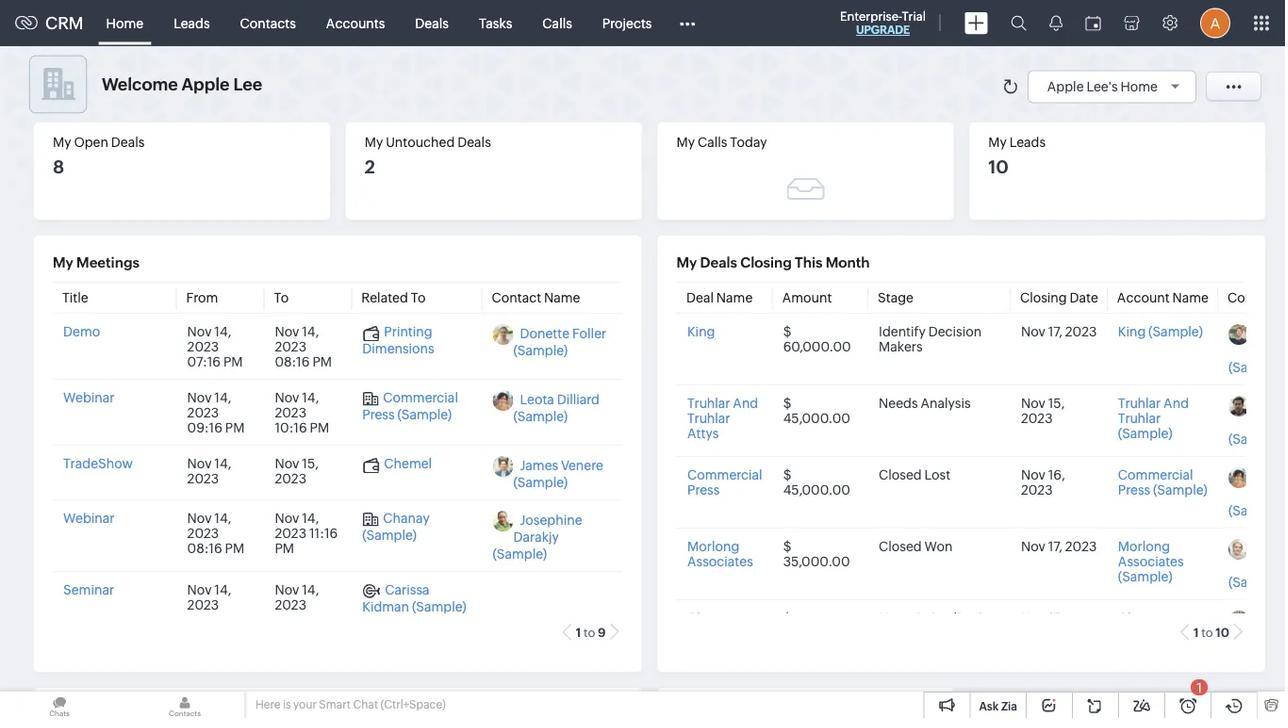 Task type: vqa. For each thing, say whether or not it's contained in the screenshot.


Task type: describe. For each thing, give the bounding box(es) containing it.
0 horizontal spatial commercial
[[383, 390, 458, 405]]

nov 16, 2023
[[1021, 468, 1065, 498]]

seminar
[[63, 583, 114, 598]]

truhlar and truhlar (sample) link
[[1118, 396, 1189, 441]]

home link
[[91, 0, 159, 46]]

my for my untouched deals 2
[[365, 135, 383, 150]]

deal name
[[686, 290, 753, 305]]

0 vertical spatial home
[[106, 16, 144, 31]]

my for my deals closing this month
[[677, 255, 698, 271]]

contact for contact n
[[1228, 290, 1278, 305]]

leads inside my leads 10
[[1010, 135, 1046, 150]]

leads link
[[159, 0, 225, 46]]

sage
[[1256, 398, 1286, 413]]

apple lee's home link
[[1048, 79, 1187, 94]]

1 horizontal spatial leota
[[1256, 469, 1286, 484]]

apple lee's home
[[1048, 79, 1159, 94]]

commercial press link
[[687, 468, 762, 498]]

venere
[[561, 458, 604, 473]]

nov 17, 2023 for morlong associates (sample)
[[1021, 539, 1097, 554]]

tradeshow
[[63, 456, 133, 471]]

10 for 1 to 10
[[1216, 626, 1230, 640]]

contact for contact name
[[492, 290, 542, 305]]

josephine
[[520, 513, 583, 528]]

to for my deals closing this month
[[1202, 626, 1214, 640]]

1 vertical spatial nov 14, 2023 09:16 pm
[[275, 583, 332, 628]]

account
[[1117, 290, 1170, 305]]

morlong associates link
[[687, 539, 753, 569]]

(sample) inside 'chapman (sample)'
[[1118, 626, 1173, 641]]

1 horizontal spatial closing
[[1020, 290, 1067, 305]]

14, inside "nov 14, 2023 10:16 pm"
[[302, 390, 319, 405]]

0 vertical spatial commercial press (sample)
[[363, 390, 458, 422]]

chapman link
[[687, 611, 748, 626]]

here is your smart chat (ctrl+space)
[[256, 699, 446, 712]]

negotiation/review
[[879, 611, 1000, 626]]

webinar link for nov 14, 2023 09:16 pm
[[63, 390, 115, 405]]

open
[[74, 135, 108, 150]]

closed lost
[[879, 468, 951, 483]]

press for the bottom "commercial press (sample)" link
[[1118, 483, 1151, 498]]

closed for closed lost
[[879, 468, 922, 483]]

my open deals 8
[[53, 135, 145, 177]]

07:16 for nov 14, 2023 09:16 pm
[[187, 613, 221, 628]]

35,000.00
[[783, 554, 850, 569]]

king for the king link
[[687, 324, 715, 339]]

accounts
[[326, 16, 385, 31]]

16,
[[1048, 468, 1065, 483]]

ask zia
[[980, 701, 1018, 713]]

month
[[826, 255, 870, 271]]

and for truhlar and truhlar (sample)
[[1164, 396, 1189, 411]]

signals image
[[1050, 15, 1063, 31]]

carissa kidman (sample) link
[[363, 583, 467, 614]]

account name
[[1117, 290, 1209, 305]]

closed for closed won
[[879, 539, 922, 554]]

calls link
[[528, 0, 588, 46]]

lost
[[925, 468, 951, 483]]

(sample) inside josephine darakjy (sample)
[[493, 547, 547, 562]]

date
[[1070, 290, 1099, 305]]

45,000.00 for commercial press
[[783, 483, 851, 498]]

1 horizontal spatial commercial
[[687, 468, 762, 483]]

darakjy
[[514, 530, 559, 545]]

closing date
[[1020, 290, 1099, 305]]

$ 35,000.00
[[783, 539, 850, 569]]

untouched
[[386, 135, 455, 150]]

name for deals
[[1173, 290, 1209, 305]]

$ for commercial press
[[783, 468, 792, 483]]

0 vertical spatial leota
[[520, 392, 555, 407]]

nov 14, 2023 07:16 pm for 08:16
[[187, 324, 243, 369]]

search element
[[1000, 0, 1039, 46]]

nov 14, 2023
[[187, 456, 232, 486]]

my untouched deals 2
[[365, 135, 491, 177]]

won
[[925, 539, 953, 554]]

nov inside nov 16, 2023
[[1021, 468, 1046, 483]]

$ for morlong associates
[[783, 539, 792, 554]]

amount link
[[782, 290, 832, 305]]

(sample) inside donette foller (sample)
[[514, 343, 568, 358]]

70,000.00
[[783, 626, 850, 641]]

my for my calls today
[[677, 135, 695, 150]]

name for meetings
[[544, 290, 581, 305]]

printing dimensions
[[363, 324, 435, 356]]

morlong associates
[[687, 539, 753, 569]]

chapman for chapman (sample)
[[1118, 611, 1179, 626]]

associates for morlong associates
[[687, 554, 753, 569]]

2
[[365, 157, 375, 177]]

1 vertical spatial nov 15, 2023
[[275, 456, 319, 486]]

foller
[[573, 326, 607, 341]]

chemel
[[384, 456, 432, 471]]

title
[[62, 290, 88, 305]]

(sample) inside chanay (sample)
[[363, 527, 417, 542]]

1 vertical spatial nov 14, 2023 08:16 pm
[[187, 511, 245, 556]]

to for my meetings
[[584, 626, 596, 640]]

deals left tasks link at top
[[415, 16, 449, 31]]

pm inside "nov 14, 2023 10:16 pm"
[[310, 420, 330, 435]]

my for my leads 10
[[989, 135, 1007, 150]]

kidman
[[363, 599, 410, 614]]

my meetings
[[53, 255, 140, 271]]

deal name link
[[686, 290, 753, 305]]

1 vertical spatial 15,
[[302, 456, 319, 471]]

1 horizontal spatial nov 14, 2023 08:16 pm
[[275, 324, 332, 369]]

1 horizontal spatial home
[[1121, 79, 1159, 94]]

pm inside nov 14, 2023 11:16 pm
[[275, 541, 294, 556]]

morlong for morlong associates
[[687, 539, 740, 554]]

contact n link
[[1228, 290, 1286, 305]]

crm link
[[15, 13, 84, 33]]

printing
[[384, 324, 433, 339]]

(sample) inside carissa kidman (sample)
[[412, 599, 467, 614]]

1 horizontal spatial leota dilliard (sample)
[[1229, 469, 1286, 518]]

contact name link
[[492, 290, 581, 305]]

chanay (sample)
[[363, 511, 430, 542]]

1 vertical spatial commercial press (sample)
[[1118, 468, 1208, 498]]

15, for chapman
[[1048, 611, 1065, 626]]

carissa
[[385, 583, 430, 598]]

morlong for morlong associates (sample)
[[1118, 539, 1171, 554]]

my calls today
[[677, 135, 768, 150]]

deals link
[[400, 0, 464, 46]]

nov 15, 2023 for chapman
[[1021, 611, 1065, 641]]

$ for king
[[783, 324, 792, 339]]

ask
[[980, 701, 999, 713]]

analysis
[[921, 396, 971, 411]]

james
[[520, 458, 559, 473]]

2023 inside nov 14, 2023
[[187, 471, 219, 486]]

create menu element
[[954, 0, 1000, 46]]

Other Modules field
[[667, 8, 708, 38]]

today
[[731, 135, 768, 150]]

0 vertical spatial 09:16
[[187, 420, 223, 435]]

1 vertical spatial dilliard
[[1250, 486, 1286, 501]]

1 vertical spatial leota dilliard (sample) link
[[1229, 469, 1286, 518]]

related
[[362, 290, 408, 305]]

chat
[[353, 699, 378, 712]]

needs
[[879, 396, 918, 411]]

welcome
[[102, 75, 178, 94]]

closing date link
[[1020, 290, 1099, 305]]

chanay (sample) link
[[363, 511, 430, 542]]

is
[[283, 699, 291, 712]]

from link
[[186, 290, 218, 305]]

meetings
[[77, 255, 140, 271]]

1 to from the left
[[274, 290, 289, 305]]

james venere (sample) link
[[514, 458, 604, 490]]

15, for truhlar and truhlar attys
[[1048, 396, 1065, 411]]

from
[[186, 290, 218, 305]]

carissa kidman (sample)
[[363, 583, 467, 614]]

zia
[[1002, 701, 1018, 713]]

seminar link
[[63, 583, 114, 598]]

nov 14, 2023 10:16 pm
[[275, 390, 330, 435]]

$ 45,000.00 for truhlar and truhlar attys
[[783, 396, 851, 426]]

create menu image
[[965, 12, 989, 34]]

deals inside my untouched deals 2
[[458, 135, 491, 150]]

press for commercial press link
[[687, 483, 720, 498]]

truhlar and truhlar attys link
[[687, 396, 758, 441]]

8
[[53, 157, 64, 177]]



Task type: locate. For each thing, give the bounding box(es) containing it.
1 vertical spatial 08:16
[[187, 541, 222, 556]]

commercial down dimensions
[[383, 390, 458, 405]]

calls left today
[[698, 135, 728, 150]]

0 vertical spatial nov 17, 2023
[[1021, 324, 1097, 339]]

$ down 35,000.00
[[783, 611, 792, 626]]

0 horizontal spatial leota dilliard (sample) link
[[514, 392, 600, 424]]

0 vertical spatial webinar
[[63, 390, 115, 405]]

0 horizontal spatial associates
[[687, 554, 753, 569]]

leota dilliard (sample) link up james
[[514, 392, 600, 424]]

1 07:16 from the top
[[187, 354, 221, 369]]

sage wies
[[1229, 398, 1286, 447]]

09:16
[[187, 420, 223, 435], [275, 613, 310, 628]]

nov inside nov 14, 2023 11:16 pm
[[275, 511, 299, 526]]

1 down 1 to 10 at bottom
[[1197, 681, 1203, 696]]

morlong up 'chapman (sample)'
[[1118, 539, 1171, 554]]

1 vertical spatial home
[[1121, 79, 1159, 94]]

name right deal at the top right
[[716, 290, 753, 305]]

45,000.00 down 60,000.00
[[783, 411, 851, 426]]

leota dilliard (sample) link down sage wies
[[1229, 469, 1286, 518]]

1 horizontal spatial 08:16
[[275, 354, 310, 369]]

1 contact from the left
[[492, 290, 542, 305]]

chapman for chapman link
[[687, 611, 748, 626]]

0 horizontal spatial morlong
[[687, 539, 740, 554]]

2 chapman from the left
[[1118, 611, 1179, 626]]

0 vertical spatial commercial press (sample) link
[[363, 390, 458, 422]]

nov inside nov 14, 2023
[[187, 456, 212, 471]]

1 horizontal spatial contact
[[1228, 290, 1278, 305]]

morlong
[[687, 539, 740, 554], [1118, 539, 1171, 554]]

commercial press (sample) link down truhlar and truhlar (sample) at the right bottom of page
[[1118, 468, 1208, 498]]

2 webinar from the top
[[63, 511, 115, 526]]

to right chapman (sample) link
[[1202, 626, 1214, 640]]

signals element
[[1039, 0, 1075, 46]]

contact left "n"
[[1228, 290, 1278, 305]]

calendar image
[[1086, 16, 1102, 31]]

0 horizontal spatial apple
[[182, 75, 230, 94]]

0 vertical spatial $ 45,000.00
[[783, 396, 851, 426]]

associates for morlong associates (sample)
[[1118, 554, 1184, 569]]

identify decision makers
[[879, 324, 982, 354]]

2 $ from the top
[[783, 396, 792, 411]]

nov 15, 2023 for truhlar and truhlar attys
[[1021, 396, 1065, 426]]

press
[[363, 406, 395, 422], [687, 483, 720, 498], [1118, 483, 1151, 498]]

1 horizontal spatial morlong
[[1118, 539, 1171, 554]]

0 horizontal spatial nov 14, 2023 09:16 pm
[[187, 390, 245, 435]]

nov 15, 2023
[[1021, 396, 1065, 426], [275, 456, 319, 486], [1021, 611, 1065, 641]]

$ inside $ 60,000.00
[[783, 324, 792, 339]]

2 name from the left
[[716, 290, 753, 305]]

(sample) inside "james venere (sample)"
[[514, 475, 568, 490]]

10 inside my leads 10
[[989, 157, 1009, 177]]

2 horizontal spatial name
[[1173, 290, 1209, 305]]

2 closed from the top
[[879, 539, 922, 554]]

2 $ 45,000.00 from the top
[[783, 468, 851, 498]]

chats image
[[0, 693, 119, 719]]

0 horizontal spatial contact
[[492, 290, 542, 305]]

calls right tasks link at top
[[543, 16, 573, 31]]

15, up 16, at the bottom right of page
[[1048, 396, 1065, 411]]

nov 14, 2023 09:16 pm down nov 14, 2023 11:16 pm
[[275, 583, 332, 628]]

leota down donette foller (sample) 'link'
[[520, 392, 555, 407]]

1 vertical spatial $ 45,000.00
[[783, 468, 851, 498]]

profile image
[[1201, 8, 1231, 38]]

to link
[[274, 290, 289, 305]]

2 to from the left
[[411, 290, 426, 305]]

kris marri
[[1229, 326, 1286, 375]]

17, down closing date link
[[1048, 324, 1063, 339]]

0 horizontal spatial leads
[[174, 16, 210, 31]]

chapman down morlong associates
[[687, 611, 748, 626]]

king down deal at the top right
[[687, 324, 715, 339]]

press down 'attys'
[[687, 483, 720, 498]]

45,000.00 up $ 35,000.00
[[783, 483, 851, 498]]

1 17, from the top
[[1048, 324, 1063, 339]]

leads inside "leads" link
[[174, 16, 210, 31]]

morlong inside morlong associates
[[687, 539, 740, 554]]

2 king from the left
[[1118, 324, 1146, 339]]

chanay
[[383, 511, 430, 526]]

08:16 down nov 14, 2023
[[187, 541, 222, 556]]

1 horizontal spatial chapman
[[1118, 611, 1179, 626]]

attys
[[687, 426, 719, 441]]

5 $ from the top
[[783, 611, 792, 626]]

home right crm
[[106, 16, 144, 31]]

james venere (sample)
[[514, 458, 604, 490]]

0 vertical spatial nov 14, 2023 07:16 pm
[[187, 324, 243, 369]]

1 to from the left
[[584, 626, 596, 640]]

1 vertical spatial 17,
[[1048, 539, 1063, 554]]

chemel link
[[363, 456, 432, 473]]

1 associates from the left
[[687, 554, 753, 569]]

my inside my leads 10
[[989, 135, 1007, 150]]

deal
[[686, 290, 714, 305]]

0 vertical spatial leads
[[174, 16, 210, 31]]

$
[[783, 324, 792, 339], [783, 396, 792, 411], [783, 468, 792, 483], [783, 539, 792, 554], [783, 611, 792, 626]]

and up commercial press link
[[733, 396, 758, 411]]

1 horizontal spatial commercial press (sample) link
[[1118, 468, 1208, 498]]

1 vertical spatial 07:16
[[187, 613, 221, 628]]

commercial press (sample) down truhlar and truhlar (sample) at the right bottom of page
[[1118, 468, 1208, 498]]

morlong associates (sample) link
[[1118, 539, 1184, 584]]

morlong inside morlong associates (sample)
[[1118, 539, 1171, 554]]

0 vertical spatial 08:16
[[275, 354, 310, 369]]

(sample) inside truhlar and truhlar (sample)
[[1118, 426, 1173, 441]]

commercial down truhlar and truhlar (sample) at the right bottom of page
[[1118, 468, 1193, 483]]

deals right open
[[111, 135, 145, 150]]

webinar down demo
[[63, 390, 115, 405]]

0 vertical spatial calls
[[543, 16, 573, 31]]

$ 70,000.00
[[783, 611, 850, 641]]

0 horizontal spatial leota
[[520, 392, 555, 407]]

dilliard down sage wies
[[1250, 486, 1286, 501]]

nov 17, 2023 for king (sample)
[[1021, 324, 1097, 339]]

$ 45,000.00 down 60,000.00
[[783, 396, 851, 426]]

to right the from link
[[274, 290, 289, 305]]

1 closed from the top
[[879, 468, 922, 483]]

amount
[[782, 290, 832, 305]]

1 horizontal spatial apple
[[1048, 79, 1085, 94]]

commercial press
[[687, 468, 762, 498]]

2023 inside nov 16, 2023
[[1021, 483, 1053, 498]]

webinar link for nov 14, 2023 08:16 pm
[[63, 511, 115, 526]]

2 and from the left
[[1164, 396, 1189, 411]]

1 webinar link from the top
[[63, 390, 115, 405]]

home right lee's in the top of the page
[[1121, 79, 1159, 94]]

0 horizontal spatial leota dilliard (sample)
[[514, 392, 600, 424]]

stage link
[[878, 290, 914, 305]]

1 horizontal spatial calls
[[698, 135, 728, 150]]

1 horizontal spatial nov 14, 2023 09:16 pm
[[275, 583, 332, 628]]

2023 inside "nov 14, 2023 10:16 pm"
[[275, 405, 307, 420]]

associates up 'chapman (sample)'
[[1118, 554, 1184, 569]]

1 horizontal spatial to
[[1202, 626, 1214, 640]]

2 nov 14, 2023 07:16 pm from the top
[[187, 583, 243, 628]]

3 name from the left
[[1173, 290, 1209, 305]]

webinar link down tradeshow link
[[63, 511, 115, 526]]

1 webinar from the top
[[63, 390, 115, 405]]

0 horizontal spatial commercial press (sample)
[[363, 390, 458, 422]]

related to
[[362, 290, 426, 305]]

deals up deal name link
[[701, 255, 738, 271]]

1 vertical spatial 09:16
[[275, 613, 310, 628]]

0 vertical spatial closing
[[741, 255, 792, 271]]

$ 45,000.00 for commercial press
[[783, 468, 851, 498]]

dilliard down donette foller (sample) 'link'
[[557, 392, 600, 407]]

decision
[[929, 324, 982, 339]]

0 horizontal spatial press
[[363, 406, 395, 422]]

sage wies link
[[1229, 398, 1286, 447]]

2 vertical spatial 15,
[[1048, 611, 1065, 626]]

closed left 'lost'
[[879, 468, 922, 483]]

nov 17, 2023 down closing date link
[[1021, 324, 1097, 339]]

king down account
[[1118, 324, 1146, 339]]

2 webinar link from the top
[[63, 511, 115, 526]]

0 horizontal spatial nov 14, 2023 08:16 pm
[[187, 511, 245, 556]]

closing left date
[[1020, 290, 1067, 305]]

to left 9
[[584, 626, 596, 640]]

2 morlong from the left
[[1118, 539, 1171, 554]]

1 vertical spatial webinar
[[63, 511, 115, 526]]

my for my meetings
[[53, 255, 73, 271]]

1 name from the left
[[544, 290, 581, 305]]

press up morlong associates (sample) link
[[1118, 483, 1151, 498]]

1 for my meetings
[[576, 626, 581, 640]]

josephine darakjy (sample)
[[493, 513, 583, 562]]

enterprise-trial upgrade
[[841, 9, 927, 36]]

0 vertical spatial 15,
[[1048, 396, 1065, 411]]

1 horizontal spatial commercial press (sample)
[[1118, 468, 1208, 498]]

0 vertical spatial webinar link
[[63, 390, 115, 405]]

calls
[[543, 16, 573, 31], [698, 135, 728, 150]]

deals
[[415, 16, 449, 31], [111, 135, 145, 150], [458, 135, 491, 150], [701, 255, 738, 271]]

contact name
[[492, 290, 581, 305]]

profile element
[[1190, 0, 1243, 46]]

0 horizontal spatial and
[[733, 396, 758, 411]]

1 horizontal spatial leota dilliard (sample) link
[[1229, 469, 1286, 518]]

webinar link down demo
[[63, 390, 115, 405]]

commercial
[[383, 390, 458, 405], [687, 468, 762, 483], [1118, 468, 1193, 483]]

0 vertical spatial nov 14, 2023 08:16 pm
[[275, 324, 332, 369]]

17,
[[1048, 324, 1063, 339], [1048, 539, 1063, 554]]

1 $ 45,000.00 from the top
[[783, 396, 851, 426]]

nov 14, 2023 09:16 pm up nov 14, 2023
[[187, 390, 245, 435]]

1 vertical spatial nov 14, 2023 07:16 pm
[[187, 583, 243, 628]]

closed left the won
[[879, 539, 922, 554]]

morlong associates (sample)
[[1118, 539, 1184, 584]]

2023 inside nov 14, 2023 11:16 pm
[[275, 526, 307, 541]]

0 horizontal spatial dilliard
[[557, 392, 600, 407]]

mitsu
[[1229, 541, 1286, 590]]

0 vertical spatial dilliard
[[557, 392, 600, 407]]

14, inside nov 14, 2023
[[215, 456, 232, 471]]

17, for morlong
[[1048, 539, 1063, 554]]

my inside my open deals 8
[[53, 135, 71, 150]]

1 horizontal spatial associates
[[1118, 554, 1184, 569]]

name up king (sample)
[[1173, 290, 1209, 305]]

lee's
[[1087, 79, 1119, 94]]

$ down amount "link"
[[783, 324, 792, 339]]

king (sample) link
[[1118, 324, 1203, 339]]

king
[[687, 324, 715, 339], [1118, 324, 1146, 339]]

commercial press (sample) link up chemel
[[363, 390, 458, 422]]

1 vertical spatial closing
[[1020, 290, 1067, 305]]

projects
[[603, 16, 652, 31]]

1 vertical spatial webinar link
[[63, 511, 115, 526]]

press up chemel "link"
[[363, 406, 395, 422]]

related to link
[[362, 290, 426, 305]]

king link
[[687, 324, 715, 339]]

leota dilliard (sample) down sage wies
[[1229, 469, 1286, 518]]

tasks link
[[464, 0, 528, 46]]

1 nov 14, 2023 07:16 pm from the top
[[187, 324, 243, 369]]

2 contact from the left
[[1228, 290, 1278, 305]]

webinar for nov 14, 2023 08:16 pm
[[63, 511, 115, 526]]

chapman down morlong associates (sample)
[[1118, 611, 1179, 626]]

smart
[[319, 699, 351, 712]]

apple left lee
[[182, 75, 230, 94]]

07:16 for nov 14, 2023 08:16 pm
[[187, 354, 221, 369]]

0 horizontal spatial calls
[[543, 16, 573, 31]]

1 left 9
[[576, 626, 581, 640]]

2 horizontal spatial commercial
[[1118, 468, 1193, 483]]

webinar down tradeshow link
[[63, 511, 115, 526]]

my for my open deals 8
[[53, 135, 71, 150]]

2 07:16 from the top
[[187, 613, 221, 628]]

1 horizontal spatial press
[[687, 483, 720, 498]]

45,000.00 for truhlar and truhlar attys
[[783, 411, 851, 426]]

0 horizontal spatial 10
[[989, 157, 1009, 177]]

nov 14, 2023 07:16 pm
[[187, 324, 243, 369], [187, 583, 243, 628]]

1 horizontal spatial leads
[[1010, 135, 1046, 150]]

1 horizontal spatial 09:16
[[275, 613, 310, 628]]

1 chapman from the left
[[687, 611, 748, 626]]

0 vertical spatial nov 14, 2023 09:16 pm
[[187, 390, 245, 435]]

1 vertical spatial leota
[[1256, 469, 1286, 484]]

09:16 up is
[[275, 613, 310, 628]]

0 horizontal spatial name
[[544, 290, 581, 305]]

1 $ from the top
[[783, 324, 792, 339]]

0 horizontal spatial commercial press (sample) link
[[363, 390, 458, 422]]

and down king (sample)
[[1164, 396, 1189, 411]]

$ 60,000.00
[[783, 324, 851, 354]]

makers
[[879, 339, 923, 354]]

name up donette at the top left
[[544, 290, 581, 305]]

4 $ from the top
[[783, 539, 792, 554]]

2 45,000.00 from the top
[[783, 483, 851, 498]]

commercial down 'attys'
[[687, 468, 762, 483]]

leota dilliard (sample) up james
[[514, 392, 600, 424]]

associates up chapman link
[[687, 554, 753, 569]]

accounts link
[[311, 0, 400, 46]]

to
[[584, 626, 596, 640], [1202, 626, 1214, 640]]

14, inside nov 14, 2023 11:16 pm
[[302, 511, 319, 526]]

08:16
[[275, 354, 310, 369], [187, 541, 222, 556]]

1 to 9
[[576, 626, 606, 640]]

chapman (sample) link
[[1118, 611, 1179, 641]]

10 for my leads 10
[[989, 157, 1009, 177]]

morlong down commercial press
[[687, 539, 740, 554]]

0 horizontal spatial home
[[106, 16, 144, 31]]

nov 14, 2023 07:16 pm for 09:16
[[187, 583, 243, 628]]

search image
[[1011, 15, 1027, 31]]

1 horizontal spatial 10
[[1216, 626, 1230, 640]]

15, left 'chapman (sample)'
[[1048, 611, 1065, 626]]

10:16
[[275, 420, 307, 435]]

1 morlong from the left
[[687, 539, 740, 554]]

1 horizontal spatial king
[[1118, 324, 1146, 339]]

truhlar and truhlar attys
[[687, 396, 758, 441]]

15, down "10:16"
[[302, 456, 319, 471]]

07:16 down the from link
[[187, 354, 221, 369]]

15,
[[1048, 396, 1065, 411], [302, 456, 319, 471], [1048, 611, 1065, 626]]

1 vertical spatial nov 17, 2023
[[1021, 539, 1097, 554]]

$ right morlong associates link
[[783, 539, 792, 554]]

$ inside $ 70,000.00
[[783, 611, 792, 626]]

$ inside $ 35,000.00
[[783, 539, 792, 554]]

dilliard
[[557, 392, 600, 407], [1250, 486, 1286, 501]]

deals right untouched
[[458, 135, 491, 150]]

1 vertical spatial 10
[[1216, 626, 1230, 640]]

0 vertical spatial 45,000.00
[[783, 411, 851, 426]]

1 and from the left
[[733, 396, 758, 411]]

tasks
[[479, 16, 513, 31]]

closed
[[879, 468, 922, 483], [879, 539, 922, 554]]

apple
[[182, 75, 230, 94], [1048, 79, 1085, 94]]

$ for chapman
[[783, 611, 792, 626]]

17, down nov 16, 2023
[[1048, 539, 1063, 554]]

1 right chapman (sample) link
[[1194, 626, 1200, 640]]

09:16 up nov 14, 2023
[[187, 420, 223, 435]]

0 horizontal spatial to
[[584, 626, 596, 640]]

1 to 10
[[1194, 626, 1230, 640]]

1 vertical spatial calls
[[698, 135, 728, 150]]

trial
[[903, 9, 927, 23]]

and for truhlar and truhlar attys
[[733, 396, 758, 411]]

nov inside "nov 14, 2023 10:16 pm"
[[275, 390, 299, 405]]

contact up donette at the top left
[[492, 290, 542, 305]]

contacts image
[[125, 693, 244, 719]]

0 vertical spatial 17,
[[1048, 324, 1063, 339]]

contacts link
[[225, 0, 311, 46]]

1 king from the left
[[687, 324, 715, 339]]

0 horizontal spatial chapman
[[687, 611, 748, 626]]

identify
[[879, 324, 926, 339]]

0 vertical spatial 10
[[989, 157, 1009, 177]]

0 horizontal spatial 09:16
[[187, 420, 223, 435]]

apple left lee's in the top of the page
[[1048, 79, 1085, 94]]

king for king (sample)
[[1118, 324, 1146, 339]]

2 17, from the top
[[1048, 539, 1063, 554]]

and inside truhlar and truhlar attys
[[733, 396, 758, 411]]

to right the related
[[411, 290, 426, 305]]

1 vertical spatial closed
[[879, 539, 922, 554]]

0 horizontal spatial king
[[687, 324, 715, 339]]

my deals closing this month
[[677, 255, 870, 271]]

0 horizontal spatial closing
[[741, 255, 792, 271]]

deals inside my open deals 8
[[111, 135, 145, 150]]

1 vertical spatial 45,000.00
[[783, 483, 851, 498]]

11:16
[[309, 526, 338, 541]]

chapman (sample)
[[1118, 611, 1179, 641]]

0 vertical spatial leota dilliard (sample) link
[[514, 392, 600, 424]]

1 horizontal spatial and
[[1164, 396, 1189, 411]]

(ctrl+space)
[[381, 699, 446, 712]]

$ right commercial press
[[783, 468, 792, 483]]

commercial press (sample) link
[[363, 390, 458, 422], [1118, 468, 1208, 498]]

press inside commercial press
[[687, 483, 720, 498]]

1 for my deals closing this month
[[1194, 626, 1200, 640]]

closing left this
[[741, 255, 792, 271]]

nov 14, 2023 08:16 pm down the "to" link
[[275, 324, 332, 369]]

2 associates from the left
[[1118, 554, 1184, 569]]

commercial press (sample) up chemel
[[363, 390, 458, 422]]

1 nov 17, 2023 from the top
[[1021, 324, 1097, 339]]

2 nov 17, 2023 from the top
[[1021, 539, 1097, 554]]

mitsu link
[[1229, 541, 1286, 590]]

0 vertical spatial 07:16
[[187, 354, 221, 369]]

$ 45,000.00 up $ 35,000.00
[[783, 468, 851, 498]]

and inside truhlar and truhlar (sample)
[[1164, 396, 1189, 411]]

welcome apple lee
[[102, 75, 262, 94]]

17, for king
[[1048, 324, 1063, 339]]

0 horizontal spatial 08:16
[[187, 541, 222, 556]]

2 horizontal spatial press
[[1118, 483, 1151, 498]]

$ for truhlar and truhlar attys
[[783, 396, 792, 411]]

dimensions
[[363, 341, 435, 356]]

1 vertical spatial commercial press (sample) link
[[1118, 468, 1208, 498]]

leota down sage wies
[[1256, 469, 1286, 484]]

nov 14, 2023 08:16 pm down nov 14, 2023
[[187, 511, 245, 556]]

webinar for nov 14, 2023 09:16 pm
[[63, 390, 115, 405]]

enterprise-
[[841, 9, 903, 23]]

1 horizontal spatial dilliard
[[1250, 486, 1286, 501]]

3 $ from the top
[[783, 468, 792, 483]]

08:16 up "nov 14, 2023 10:16 pm"
[[275, 354, 310, 369]]

1 45,000.00 from the top
[[783, 411, 851, 426]]

$ down 60,000.00
[[783, 396, 792, 411]]

demo link
[[63, 324, 100, 339]]

my inside my untouched deals 2
[[365, 135, 383, 150]]

07:16 up contacts image
[[187, 613, 221, 628]]

account name link
[[1117, 290, 1209, 305]]

nov 17, 2023 down nov 16, 2023
[[1021, 539, 1097, 554]]

2 to from the left
[[1202, 626, 1214, 640]]

projects link
[[588, 0, 667, 46]]

1 horizontal spatial to
[[411, 290, 426, 305]]

0 vertical spatial closed
[[879, 468, 922, 483]]

(sample) inside morlong associates (sample)
[[1118, 569, 1173, 584]]



